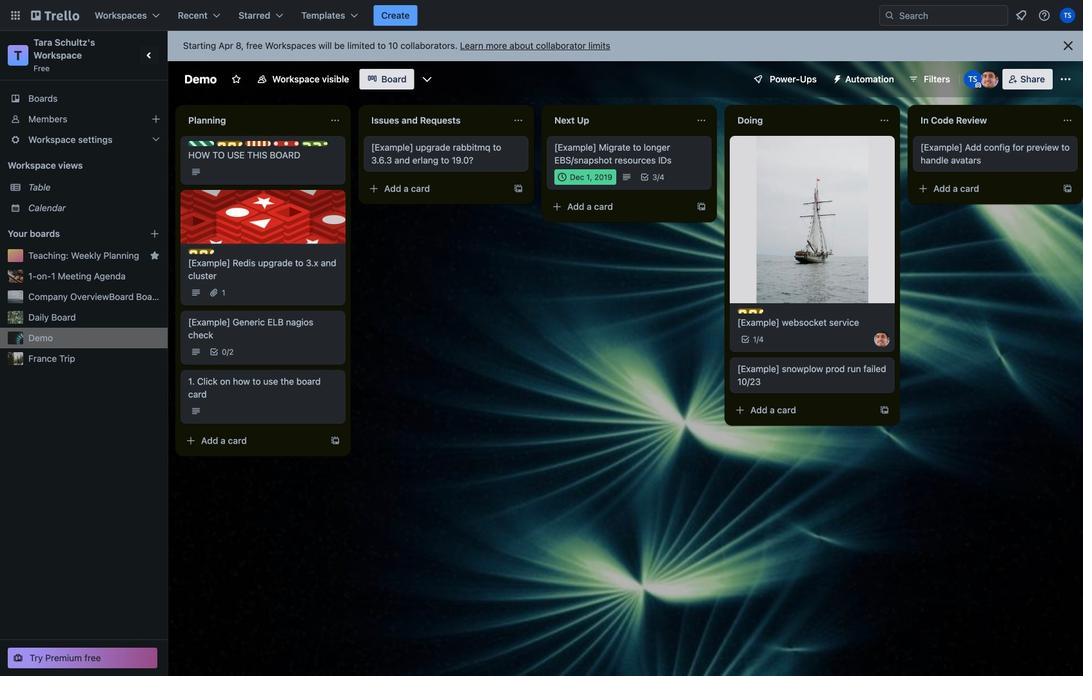 Task type: locate. For each thing, give the bounding box(es) containing it.
0 horizontal spatial james peterson (jamespeterson93) image
[[874, 332, 890, 348]]

0 vertical spatial james peterson (jamespeterson93) image
[[981, 70, 999, 88]]

2 vertical spatial color: yellow, title: "ready to merge" element
[[738, 309, 763, 314]]

1 horizontal spatial create from template… image
[[1063, 184, 1073, 194]]

2 horizontal spatial color: yellow, title: "ready to merge" element
[[738, 309, 763, 314]]

create from template… image
[[696, 202, 707, 212], [879, 406, 890, 416], [330, 436, 340, 446]]

color: yellow, title: "ready to merge" element
[[217, 141, 242, 146], [188, 249, 214, 254], [738, 309, 763, 314]]

primary element
[[0, 0, 1083, 31]]

0 vertical spatial color: yellow, title: "ready to merge" element
[[217, 141, 242, 146]]

sm image
[[827, 69, 845, 87]]

1 horizontal spatial create from template… image
[[696, 202, 707, 212]]

None text field
[[181, 110, 325, 131], [730, 110, 874, 131], [913, 110, 1057, 131], [181, 110, 325, 131], [730, 110, 874, 131], [913, 110, 1057, 131]]

1 horizontal spatial james peterson (jamespeterson93) image
[[981, 70, 999, 88]]

back to home image
[[31, 5, 79, 26]]

create from template… image
[[513, 184, 524, 194], [1063, 184, 1073, 194]]

2 vertical spatial create from template… image
[[330, 436, 340, 446]]

None text field
[[364, 110, 508, 131], [547, 110, 691, 131], [364, 110, 508, 131], [547, 110, 691, 131]]

None checkbox
[[554, 170, 616, 185]]

0 horizontal spatial color: yellow, title: "ready to merge" element
[[188, 249, 214, 254]]

show menu image
[[1059, 73, 1072, 86]]

2 horizontal spatial create from template… image
[[879, 406, 890, 416]]

1 horizontal spatial color: yellow, title: "ready to merge" element
[[217, 141, 242, 146]]

your boards with 6 items element
[[8, 226, 130, 242]]

james peterson (jamespeterson93) image
[[981, 70, 999, 88], [874, 332, 890, 348]]

0 vertical spatial create from template… image
[[696, 202, 707, 212]]

0 horizontal spatial create from template… image
[[513, 184, 524, 194]]

tara schultz (taraschultz7) image
[[964, 70, 982, 88]]

starred icon image
[[150, 251, 160, 261]]

2 create from template… image from the left
[[1063, 184, 1073, 194]]

star or unstar board image
[[231, 74, 241, 84]]

this member is an admin of this board. image
[[975, 83, 981, 88]]



Task type: describe. For each thing, give the bounding box(es) containing it.
1 vertical spatial james peterson (jamespeterson93) image
[[874, 332, 890, 348]]

search image
[[885, 10, 895, 21]]

color: orange, title: "manual deploy steps" element
[[245, 141, 271, 146]]

color: red, title: "unshippable!" element
[[273, 141, 299, 146]]

workspace navigation collapse icon image
[[141, 46, 159, 64]]

1 vertical spatial create from template… image
[[879, 406, 890, 416]]

tara schultz (taraschultz7) image
[[1060, 8, 1075, 23]]

Board name text field
[[178, 69, 223, 90]]

color: green, title: "verified in staging" element
[[188, 141, 214, 146]]

Search field
[[879, 5, 1008, 26]]

1 vertical spatial color: yellow, title: "ready to merge" element
[[188, 249, 214, 254]]

0 horizontal spatial create from template… image
[[330, 436, 340, 446]]

color: lime, title: "secrets" element
[[302, 141, 328, 146]]

0 notifications image
[[1014, 8, 1029, 23]]

1 create from template… image from the left
[[513, 184, 524, 194]]

add board image
[[150, 229, 160, 239]]

open information menu image
[[1038, 9, 1051, 22]]

customize views image
[[421, 73, 434, 86]]



Task type: vqa. For each thing, say whether or not it's contained in the screenshot.
Class
no



